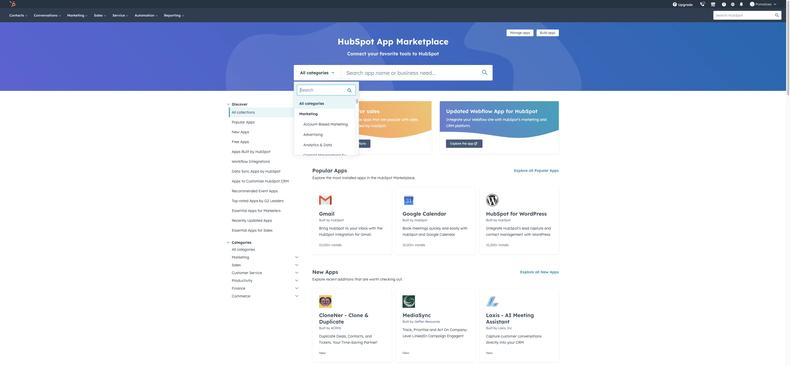 Task type: locate. For each thing, give the bounding box(es) containing it.
with right easily
[[461, 226, 468, 231]]

your up platform.
[[464, 117, 471, 122]]

10,000 down contact
[[487, 243, 496, 247]]

list box
[[294, 98, 359, 161]]

service up "productivity" link
[[250, 271, 262, 275]]

popular apps down all collections
[[232, 120, 255, 125]]

- left clone
[[345, 312, 347, 319]]

advertising button
[[298, 130, 355, 140]]

2 horizontal spatial 10,000 + installs
[[487, 243, 509, 247]]

0 horizontal spatial +
[[329, 243, 331, 247]]

installs for by
[[332, 243, 342, 247]]

1 vertical spatial new apps
[[313, 269, 338, 275]]

hubspot down data sync apps by hubspot link
[[265, 179, 280, 184]]

0 horizontal spatial new apps
[[232, 130, 249, 134]]

prioritise
[[414, 328, 429, 332]]

1 horizontal spatial app
[[494, 108, 505, 115]]

0 horizontal spatial updated
[[248, 218, 263, 223]]

productivity link
[[229, 277, 304, 285]]

all
[[529, 168, 534, 173], [536, 270, 540, 275]]

3 10,000 + installs from the left
[[487, 243, 509, 247]]

webflow left site
[[472, 117, 487, 122]]

favorite
[[380, 51, 399, 57]]

2 vertical spatial essential
[[232, 228, 247, 233]]

2 + from the left
[[413, 243, 415, 247]]

0 vertical spatial that
[[373, 117, 380, 122]]

hubspot down 'free apps' link on the top of the page
[[256, 150, 271, 154]]

0 vertical spatial categories
[[307, 70, 329, 75]]

by inside google calendar built by hubspot
[[410, 218, 414, 222]]

recently updated apps
[[232, 218, 272, 223]]

1 installs from the left
[[332, 243, 342, 247]]

with down lead at the right bottom
[[525, 232, 532, 237]]

service left automation
[[113, 13, 126, 17]]

0 horizontal spatial all
[[529, 168, 534, 173]]

10,000 + installs down "meetings"
[[403, 243, 426, 247]]

1 - from the left
[[345, 312, 347, 319]]

3 + from the left
[[496, 243, 498, 247]]

explore for explore all popular apps
[[514, 168, 528, 173]]

caret image
[[227, 104, 230, 105]]

0 vertical spatial wordpress
[[520, 211, 547, 217]]

sales up customer
[[232, 263, 241, 268]]

apps right these
[[363, 117, 372, 122]]

2 horizontal spatial to
[[413, 51, 418, 57]]

marketplaces button
[[708, 0, 719, 8]]

0 vertical spatial &
[[320, 143, 323, 147]]

all categories up search search field
[[300, 70, 329, 75]]

2 vertical spatial crm
[[516, 340, 524, 345]]

1 vertical spatial crm
[[281, 179, 289, 184]]

apps inside "link"
[[264, 218, 272, 223]]

0 horizontal spatial are
[[363, 277, 369, 282]]

10,000 + installs for built
[[403, 243, 426, 247]]

0 vertical spatial essential
[[319, 108, 342, 115]]

0 vertical spatial all categories
[[300, 70, 329, 75]]

built inside clonener - clone & duplicate built by 4crms
[[319, 326, 326, 330]]

1 horizontal spatial integrate
[[487, 226, 503, 231]]

0 horizontal spatial popular
[[232, 120, 245, 125]]

settings link
[[730, 1, 737, 7]]

0 vertical spatial crm
[[447, 124, 455, 128]]

marketing inside 'button'
[[300, 112, 318, 116]]

categories for all categories button at the top left of the page
[[305, 101, 324, 106]]

10,000 down "bring"
[[319, 243, 329, 247]]

1 vertical spatial hubspot's
[[504, 226, 521, 231]]

+ for built
[[413, 243, 415, 247]]

with inside bring hubspot to your inbox with the hubspot integration for gmail.
[[369, 226, 376, 231]]

0 horizontal spatial 10,000
[[319, 243, 329, 247]]

1 10,000 from the left
[[319, 243, 329, 247]]

apps built by hubspot
[[232, 150, 271, 154]]

sales up pair sales hub with these apps that are popular with sales leaders and recommended by hubspot.
[[367, 108, 380, 115]]

all inside button
[[300, 101, 304, 106]]

for inside bring hubspot to your inbox with the hubspot integration for gmail.
[[355, 232, 360, 237]]

crm
[[447, 124, 455, 128], [281, 179, 289, 184], [516, 340, 524, 345]]

2 10,000 from the left
[[403, 243, 413, 247]]

hubspot's
[[503, 117, 521, 122], [504, 226, 521, 231]]

tools
[[400, 51, 411, 57]]

apps up these
[[344, 108, 356, 115]]

+ for wordpress
[[496, 243, 498, 247]]

conversations
[[518, 334, 542, 339]]

apps to customize hubspot crm link
[[229, 176, 304, 186]]

hubspot app marketplace
[[338, 36, 449, 47]]

book
[[403, 226, 412, 231]]

categories inside dropdown button
[[307, 70, 329, 75]]

1 10,000 + installs from the left
[[319, 243, 342, 247]]

data up the content management system
[[324, 143, 332, 147]]

2 horizontal spatial crm
[[516, 340, 524, 345]]

google up 'book'
[[403, 211, 421, 217]]

engagent
[[447, 334, 464, 339]]

by up contact
[[494, 218, 498, 222]]

for up integrate your webflow site with hubspot's marketing and crm platform.
[[506, 108, 514, 115]]

app up integrate your webflow site with hubspot's marketing and crm platform.
[[494, 108, 505, 115]]

Search HubSpot search field
[[714, 11, 778, 20]]

by inside clonener - clone & duplicate built by 4crms
[[327, 326, 330, 330]]

installs down "meetings"
[[415, 243, 426, 247]]

1 horizontal spatial all
[[536, 270, 540, 275]]

explore for explore essential integrations
[[323, 142, 334, 146]]

sales inside pair sales hub with these apps that are popular with sales leaders and recommended by hubspot.
[[410, 117, 419, 122]]

crm left platform.
[[447, 124, 455, 128]]

apps built by hubspot link
[[229, 147, 304, 157]]

platform.
[[456, 124, 471, 128]]

in
[[367, 176, 370, 180]]

1 vertical spatial that
[[355, 277, 362, 282]]

1 vertical spatial integrate
[[487, 226, 503, 231]]

the inside explore the app button
[[462, 142, 467, 146]]

checking
[[380, 277, 396, 282]]

built up capture
[[487, 326, 493, 330]]

duplicate up "4crms"
[[319, 319, 344, 325]]

data sync apps by hubspot link
[[229, 167, 304, 176]]

all categories
[[300, 70, 329, 75], [300, 101, 324, 106], [232, 247, 255, 252]]

2 duplicate from the top
[[319, 334, 336, 339]]

categories up search search field
[[307, 70, 329, 75]]

partner!
[[364, 340, 378, 345]]

for up 'integrate hubspot's lead capture and contact management with wordpress'
[[511, 211, 518, 217]]

for
[[358, 108, 366, 115], [506, 108, 514, 115], [258, 209, 263, 213], [511, 211, 518, 217], [258, 228, 263, 233], [355, 232, 360, 237]]

settings image
[[731, 2, 736, 7]]

& inside clonener - clone & duplicate built by 4crms
[[365, 312, 369, 319]]

2 vertical spatial to
[[346, 226, 349, 231]]

for down the inbox
[[355, 232, 360, 237]]

0 horizontal spatial sales link
[[91, 8, 110, 22]]

hubspot app marketplace link
[[338, 36, 449, 47]]

0 horizontal spatial data
[[232, 169, 241, 174]]

your
[[368, 51, 379, 57], [464, 117, 471, 122], [350, 226, 358, 231], [508, 340, 515, 345]]

sales up leaders
[[327, 117, 336, 122]]

2 vertical spatial all categories
[[232, 247, 255, 252]]

0 vertical spatial sales
[[367, 108, 380, 115]]

1 horizontal spatial -
[[502, 312, 504, 319]]

the left 'most'
[[326, 176, 332, 180]]

1 horizontal spatial popular apps
[[313, 167, 347, 174]]

and right marketing
[[540, 117, 547, 122]]

hubspot down 'book'
[[403, 232, 418, 237]]

2 horizontal spatial +
[[496, 243, 498, 247]]

automation
[[135, 13, 155, 17]]

1 vertical spatial all
[[536, 270, 540, 275]]

installs for wordpress
[[499, 243, 509, 247]]

1 vertical spatial &
[[365, 312, 369, 319]]

by left geffen
[[410, 320, 414, 324]]

customer
[[501, 334, 517, 339]]

menu item
[[697, 0, 698, 8]]

level
[[403, 334, 412, 339]]

your inside capture customer conversations directly into your crm
[[508, 340, 515, 345]]

caret image
[[227, 242, 230, 243]]

explore essential integrations button
[[319, 140, 371, 148]]

1 horizontal spatial 10,000 + installs
[[403, 243, 426, 247]]

1 horizontal spatial crm
[[447, 124, 455, 128]]

to right tools on the right top of the page
[[413, 51, 418, 57]]

campaign
[[429, 334, 446, 339]]

1 vertical spatial all categories
[[300, 101, 324, 106]]

1 vertical spatial google
[[427, 232, 439, 237]]

by left laxis,
[[494, 326, 498, 330]]

mediasync
[[403, 312, 431, 319]]

your left the inbox
[[350, 226, 358, 231]]

all categories inside button
[[300, 101, 324, 106]]

account-
[[304, 122, 319, 127]]

pair
[[319, 117, 326, 122]]

pomatoes
[[756, 2, 772, 6]]

1 horizontal spatial that
[[373, 117, 380, 122]]

1 horizontal spatial sales
[[410, 117, 419, 122]]

new apps up recent
[[313, 269, 338, 275]]

that up hubspot.
[[373, 117, 380, 122]]

recommended event apps
[[232, 189, 278, 194]]

directly
[[487, 340, 499, 345]]

0 horizontal spatial service
[[113, 13, 126, 17]]

categories inside button
[[305, 101, 324, 106]]

with right popular
[[402, 117, 409, 122]]

10,000 + installs
[[319, 243, 342, 247], [403, 243, 426, 247], [487, 243, 509, 247]]

for down recently updated apps "link" on the left
[[258, 228, 263, 233]]

1 vertical spatial sales
[[410, 117, 419, 122]]

0 vertical spatial popular apps
[[232, 120, 255, 125]]

- left ai
[[502, 312, 504, 319]]

0 vertical spatial service
[[113, 13, 126, 17]]

tyler black image
[[751, 2, 755, 6]]

updated down essential apps for marketers
[[248, 218, 263, 223]]

+
[[329, 243, 331, 247], [413, 243, 415, 247], [496, 243, 498, 247]]

1 horizontal spatial popular
[[313, 167, 333, 174]]

webflow
[[471, 108, 493, 115], [472, 117, 487, 122]]

1 vertical spatial categories
[[305, 101, 324, 106]]

& right analytics
[[320, 143, 323, 147]]

built down gmail
[[319, 218, 326, 222]]

2 horizontal spatial 10,000
[[487, 243, 496, 247]]

for up these
[[358, 108, 366, 115]]

essential up pair
[[319, 108, 342, 115]]

- inside clonener - clone & duplicate built by 4crms
[[345, 312, 347, 319]]

that right additions on the left bottom of the page
[[355, 277, 362, 282]]

1 vertical spatial marketing link
[[229, 254, 304, 261]]

crm up recommended event apps link in the bottom left of the page
[[281, 179, 289, 184]]

0 horizontal spatial that
[[355, 277, 362, 282]]

1 vertical spatial duplicate
[[319, 334, 336, 339]]

updated
[[447, 108, 469, 115], [248, 218, 263, 223]]

1 horizontal spatial to
[[346, 226, 349, 231]]

0 horizontal spatial &
[[320, 143, 323, 147]]

built down free apps in the left of the page
[[242, 150, 249, 154]]

time-
[[342, 340, 351, 345]]

to up "integration"
[[346, 226, 349, 231]]

list box containing all categories
[[294, 98, 359, 161]]

clonener - clone & duplicate built by 4crms
[[319, 312, 369, 330]]

10,000 + installs for by
[[319, 243, 342, 247]]

-
[[345, 312, 347, 319], [502, 312, 504, 319]]

sales
[[367, 108, 380, 115], [410, 117, 419, 122]]

finance link
[[229, 285, 304, 293]]

google down quickly
[[427, 232, 439, 237]]

content management system button
[[298, 150, 355, 161]]

hubspot up contact
[[487, 211, 509, 217]]

0 vertical spatial hubspot's
[[503, 117, 521, 122]]

for inside hubspot for wordpress built by hubspot
[[511, 211, 518, 217]]

2 - from the left
[[502, 312, 504, 319]]

built inside the laxis - ai meeting assistant built by laxis, inc
[[487, 326, 493, 330]]

integrate for integrate your webflow site with hubspot's marketing and crm platform.
[[447, 117, 463, 122]]

webflow up site
[[471, 108, 493, 115]]

linkedin
[[413, 334, 428, 339]]

laxis - ai meeting assistant built by laxis, inc
[[487, 312, 534, 330]]

by down gmail
[[327, 218, 330, 222]]

1 horizontal spatial marketing link
[[229, 254, 304, 261]]

popular apps up 'most'
[[313, 167, 347, 174]]

1 vertical spatial to
[[242, 179, 245, 184]]

updated inside "link"
[[248, 218, 263, 223]]

hubspot down gmail
[[331, 218, 344, 222]]

all categories for all categories link
[[232, 247, 255, 252]]

2 installs from the left
[[415, 243, 426, 247]]

search button
[[773, 11, 782, 20]]

by up 'book'
[[410, 218, 414, 222]]

3 installs from the left
[[499, 243, 509, 247]]

hubspot.
[[371, 124, 387, 128]]

0 horizontal spatial app
[[377, 36, 394, 47]]

apps right manage
[[523, 31, 531, 35]]

new apps link
[[229, 127, 304, 137]]

Search app name or business need... search field
[[341, 65, 493, 81]]

meeting
[[514, 312, 534, 319]]

updated webflow app for hubspot
[[447, 108, 538, 115]]

1 vertical spatial app
[[494, 108, 505, 115]]

1 vertical spatial data
[[232, 169, 241, 174]]

0 vertical spatial webflow
[[471, 108, 493, 115]]

hubspot down workflow integrations link
[[266, 169, 281, 174]]

installs down "integration"
[[332, 243, 342, 247]]

1 duplicate from the top
[[319, 319, 344, 325]]

0 vertical spatial new apps
[[232, 130, 249, 134]]

1 horizontal spatial are
[[381, 117, 387, 122]]

1 vertical spatial popular apps
[[313, 167, 347, 174]]

most
[[333, 176, 341, 180]]

10,000 for google calendar
[[403, 243, 413, 247]]

built up 'book'
[[403, 218, 409, 222]]

0 vertical spatial are
[[381, 117, 387, 122]]

apps
[[246, 120, 255, 125], [241, 130, 249, 134], [241, 140, 249, 144], [232, 150, 241, 154], [335, 167, 347, 174], [550, 168, 559, 173], [251, 169, 259, 174], [232, 179, 241, 184], [269, 189, 278, 194], [250, 199, 258, 203], [248, 209, 257, 213], [264, 218, 272, 223], [248, 228, 257, 233], [326, 269, 338, 275], [550, 270, 559, 275]]

and up "partner!"
[[365, 334, 372, 339]]

reporting
[[164, 13, 182, 17]]

integrate inside integrate your webflow site with hubspot's marketing and crm platform.
[[447, 117, 463, 122]]

updated up platform.
[[447, 108, 469, 115]]

1 horizontal spatial installs
[[415, 243, 426, 247]]

1 vertical spatial wordpress
[[533, 232, 551, 237]]

event
[[259, 189, 268, 194]]

- inside the laxis - ai meeting assistant built by laxis, inc
[[502, 312, 504, 319]]

categories down categories
[[237, 247, 255, 252]]

0 horizontal spatial -
[[345, 312, 347, 319]]

1 vertical spatial sales link
[[229, 261, 304, 269]]

explore for explore recent additions that are worth checking out.
[[313, 277, 325, 282]]

integrate inside 'integrate hubspot's lead capture and contact management with wordpress'
[[487, 226, 503, 231]]

popular apps link
[[229, 117, 304, 127]]

integrate up contact
[[487, 226, 503, 231]]

2 vertical spatial categories
[[237, 247, 255, 252]]

duplicate up tickets.
[[319, 334, 336, 339]]

help button
[[720, 0, 729, 8]]

menu
[[670, 0, 781, 8]]

customer
[[232, 271, 249, 275]]

built left "4crms"
[[319, 326, 326, 330]]

2 horizontal spatial installs
[[499, 243, 509, 247]]

all for "all collections" link
[[232, 110, 236, 115]]

new apps
[[232, 130, 249, 134], [313, 269, 338, 275]]

duplicate inside clonener - clone & duplicate built by 4crms
[[319, 319, 344, 325]]

explore all new apps
[[521, 270, 559, 275]]

manage apps
[[510, 31, 531, 35]]

essential up recently
[[232, 209, 247, 213]]

marketing link
[[64, 8, 91, 22], [229, 254, 304, 261]]

hubspot image
[[9, 1, 16, 7]]

10,000 + installs down contact
[[487, 243, 509, 247]]

1 vertical spatial essential
[[232, 209, 247, 213]]

new apps up free apps in the left of the page
[[232, 130, 249, 134]]

manage
[[510, 31, 522, 35]]

google calendar built by hubspot
[[403, 211, 447, 222]]

search image
[[776, 13, 780, 17]]

10,000 down 'book'
[[403, 243, 413, 247]]

1 vertical spatial updated
[[248, 218, 263, 223]]

0 vertical spatial all
[[529, 168, 534, 173]]

the right the inbox
[[377, 226, 383, 231]]

all categories inside dropdown button
[[300, 70, 329, 75]]

and down "meetings"
[[419, 232, 426, 237]]

saving
[[351, 340, 363, 345]]

laxis
[[487, 312, 500, 319]]

with up gmail.
[[369, 226, 376, 231]]

that
[[373, 117, 380, 122], [355, 277, 362, 282]]

1 horizontal spatial &
[[365, 312, 369, 319]]

1 + from the left
[[329, 243, 331, 247]]

1 horizontal spatial data
[[324, 143, 332, 147]]

rated
[[240, 199, 249, 203]]

10,000 + installs for wordpress
[[487, 243, 509, 247]]

0 vertical spatial data
[[324, 143, 332, 147]]

3 10,000 from the left
[[487, 243, 496, 247]]

the
[[462, 142, 467, 146], [326, 176, 332, 180], [371, 176, 377, 180], [377, 226, 383, 231]]

notifications button
[[738, 0, 746, 8]]

0 vertical spatial integrate
[[447, 117, 463, 122]]

the left app
[[462, 142, 467, 146]]

+ down "meetings"
[[413, 243, 415, 247]]

0 horizontal spatial google
[[403, 211, 421, 217]]

0 vertical spatial marketing link
[[64, 8, 91, 22]]

sales right popular
[[410, 117, 419, 122]]

duplicate inside duplicate deals, contacts, and tickets. your time-saving partner!
[[319, 334, 336, 339]]

capture
[[531, 226, 544, 231]]

deals,
[[337, 334, 347, 339]]

+ down bring hubspot to your inbox with the hubspot integration for gmail.
[[329, 243, 331, 247]]

all for all categories link
[[232, 247, 236, 252]]

are left worth
[[363, 277, 369, 282]]

explore the app
[[451, 142, 474, 146]]

calling icon image
[[701, 2, 705, 7]]

wordpress down capture
[[533, 232, 551, 237]]

0 horizontal spatial 10,000 + installs
[[319, 243, 342, 247]]

1 vertical spatial webflow
[[472, 117, 487, 122]]

2 10,000 + installs from the left
[[403, 243, 426, 247]]

easily
[[450, 226, 460, 231]]

0 vertical spatial google
[[403, 211, 421, 217]]

0 horizontal spatial installs
[[332, 243, 342, 247]]

all for laxis - ai meeting assistant
[[536, 270, 540, 275]]

0 horizontal spatial integrate
[[447, 117, 463, 122]]

webflow inside integrate your webflow site with hubspot's marketing and crm platform.
[[472, 117, 487, 122]]

1 horizontal spatial google
[[427, 232, 439, 237]]

all inside dropdown button
[[300, 70, 306, 75]]

essential
[[335, 142, 348, 146]]

management
[[501, 232, 524, 237]]

integrate
[[447, 117, 463, 122], [487, 226, 503, 231]]

all categories down categories
[[232, 247, 255, 252]]

all categories up marketing 'button'
[[300, 101, 324, 106]]

installs down the management
[[499, 243, 509, 247]]

- for clonener
[[345, 312, 347, 319]]

worth
[[370, 277, 379, 282]]

with inside integrate your webflow site with hubspot's marketing and crm platform.
[[495, 117, 502, 122]]

1 horizontal spatial +
[[413, 243, 415, 247]]

by left "4crms"
[[327, 326, 330, 330]]

10,000 for gmail
[[319, 243, 329, 247]]

with inside 'integrate hubspot's lead capture and contact management with wordpress'
[[525, 232, 532, 237]]

and down hub
[[333, 124, 339, 128]]

built up track,
[[403, 320, 409, 324]]

essential for essential apps for sales
[[232, 228, 247, 233]]

by
[[366, 124, 370, 128], [250, 150, 255, 154], [260, 169, 265, 174], [259, 199, 264, 203], [327, 218, 330, 222], [410, 218, 414, 222], [494, 218, 498, 222], [410, 320, 414, 324], [327, 326, 330, 330], [494, 326, 498, 330]]

0 vertical spatial to
[[413, 51, 418, 57]]

built inside hubspot for wordpress built by hubspot
[[487, 218, 493, 222]]



Task type: vqa. For each thing, say whether or not it's contained in the screenshot.


Task type: describe. For each thing, give the bounding box(es) containing it.
by inside mediasync built by geffen resources
[[410, 320, 414, 324]]

all categories button
[[294, 98, 355, 109]]

g2
[[265, 199, 269, 203]]

free apps
[[232, 140, 249, 144]]

workflow integrations link
[[229, 157, 304, 167]]

your inside integrate your webflow site with hubspot's marketing and crm platform.
[[464, 117, 471, 122]]

inc
[[508, 326, 512, 330]]

these
[[353, 117, 362, 122]]

categories for all categories link
[[237, 247, 255, 252]]

1 vertical spatial are
[[363, 277, 369, 282]]

essential apps for sales link
[[229, 226, 304, 236]]

site
[[488, 117, 494, 122]]

all collections link
[[229, 108, 304, 117]]

sales inside pair sales hub with these apps that are popular with sales leaders and recommended by hubspot.
[[327, 117, 336, 122]]

and inside integrate your webflow site with hubspot's marketing and crm platform.
[[540, 117, 547, 122]]

+ for by
[[329, 243, 331, 247]]

explore all popular apps
[[514, 168, 559, 173]]

integrate for integrate hubspot's lead capture and contact management with wordpress
[[487, 226, 503, 231]]

and inside duplicate deals, contacts, and tickets. your time-saving partner!
[[365, 334, 372, 339]]

clonener
[[319, 312, 343, 319]]

build apps link
[[537, 30, 559, 36]]

hubspot's inside integrate your webflow site with hubspot's marketing and crm platform.
[[503, 117, 521, 122]]

apps left the in
[[358, 176, 366, 180]]

help image
[[722, 2, 727, 7]]

1 horizontal spatial sales link
[[229, 261, 304, 269]]

new apps inside new apps link
[[232, 130, 249, 134]]

hubspot for wordpress built by hubspot
[[487, 211, 547, 222]]

google inside book meetings quickly and easily with hubspot and google calendar.
[[427, 232, 439, 237]]

all categories for all categories button at the top left of the page
[[300, 101, 324, 106]]

data inside data sync apps by hubspot link
[[232, 169, 241, 174]]

integrations
[[349, 142, 366, 146]]

explore recent additions that are worth checking out.
[[313, 277, 403, 282]]

are inside pair sales hub with these apps that are popular with sales leaders and recommended by hubspot.
[[381, 117, 387, 122]]

explore for explore all new apps
[[521, 270, 534, 275]]

upgrade image
[[673, 2, 678, 7]]

data inside analytics & data button
[[324, 143, 332, 147]]

clone
[[349, 312, 363, 319]]

1 vertical spatial service
[[250, 271, 262, 275]]

hubspot down marketplace in the right of the page
[[419, 51, 439, 57]]

content
[[304, 153, 317, 158]]

apps for essential
[[344, 108, 356, 115]]

hubspot down "bring"
[[319, 232, 334, 237]]

marketing
[[522, 117, 539, 122]]

data sync apps by hubspot
[[232, 169, 281, 174]]

recently
[[232, 218, 247, 223]]

that inside pair sales hub with these apps that are popular with sales leaders and recommended by hubspot.
[[373, 117, 380, 122]]

contacts link
[[6, 8, 31, 22]]

2 horizontal spatial popular
[[535, 168, 549, 173]]

with up recommended
[[345, 117, 352, 122]]

all categories button
[[294, 65, 341, 81]]

essential apps for marketers
[[232, 209, 281, 213]]

explore for explore the most installed apps in the hubspot marketplace.
[[313, 176, 325, 180]]

commerce
[[232, 294, 251, 299]]

1 horizontal spatial new apps
[[313, 269, 338, 275]]

pomatoes button
[[748, 0, 780, 8]]

recommended event apps link
[[229, 186, 304, 196]]

1 horizontal spatial updated
[[447, 108, 469, 115]]

hubspot inside gmail built by hubspot
[[331, 218, 344, 222]]

gmail.
[[361, 232, 372, 237]]

calling icon button
[[699, 1, 707, 8]]

customer service link
[[229, 269, 304, 277]]

google inside google calendar built by hubspot
[[403, 211, 421, 217]]

top-
[[232, 199, 240, 203]]

pair sales hub with these apps that are popular with sales leaders and recommended by hubspot.
[[319, 117, 419, 128]]

quickly
[[429, 226, 441, 231]]

mediasync built by geffen resources
[[403, 312, 441, 324]]

and up calendar.
[[442, 226, 449, 231]]

0 horizontal spatial sales
[[367, 108, 380, 115]]

and inside track, prioritise and act on company- level linkedin campaign engagent
[[430, 328, 437, 332]]

hubspot up connect
[[338, 36, 375, 47]]

Search search field
[[297, 85, 356, 95]]

built inside google calendar built by hubspot
[[403, 218, 409, 222]]

based
[[319, 122, 330, 127]]

track, prioritise and act on company- level linkedin campaign engagent
[[403, 328, 468, 339]]

crm inside capture customer conversations directly into your crm
[[516, 340, 524, 345]]

automation link
[[132, 8, 161, 22]]

with inside book meetings quickly and easily with hubspot and google calendar.
[[461, 226, 468, 231]]

by inside pair sales hub with these apps that are popular with sales leaders and recommended by hubspot.
[[366, 124, 370, 128]]

0 horizontal spatial marketing link
[[64, 8, 91, 22]]

marketing button
[[294, 109, 355, 119]]

sync
[[242, 169, 250, 174]]

installs for built
[[415, 243, 426, 247]]

the inside bring hubspot to your inbox with the hubspot integration for gmail.
[[377, 226, 383, 231]]

menu containing pomatoes
[[670, 0, 781, 8]]

by up workflow integrations
[[250, 150, 255, 154]]

recommended
[[340, 124, 365, 128]]

installed
[[342, 176, 357, 180]]

all categories link
[[229, 246, 304, 254]]

apps for build
[[549, 31, 556, 35]]

contacts
[[9, 13, 25, 17]]

& inside button
[[320, 143, 323, 147]]

geffen
[[415, 320, 425, 324]]

manage apps link
[[507, 30, 534, 36]]

build
[[540, 31, 548, 35]]

act
[[438, 328, 443, 332]]

ai
[[506, 312, 512, 319]]

built inside gmail built by hubspot
[[319, 218, 326, 222]]

customize
[[246, 179, 264, 184]]

10,000 for hubspot for wordpress
[[487, 243, 496, 247]]

for down top-rated apps by g2 leaders
[[258, 209, 263, 213]]

hubspot up the management
[[498, 218, 511, 222]]

by inside the laxis - ai meeting assistant built by laxis, inc
[[494, 326, 498, 330]]

marketing inside button
[[331, 122, 348, 127]]

hubspot's inside 'integrate hubspot's lead capture and contact management with wordpress'
[[504, 226, 521, 231]]

and inside 'integrate hubspot's lead capture and contact management with wordpress'
[[545, 226, 551, 231]]

explore the app button
[[446, 140, 483, 148]]

all for all categories button at the top left of the page
[[300, 101, 304, 106]]

explore the most installed apps in the hubspot marketplace.
[[313, 176, 416, 180]]

explore essential integrations
[[323, 142, 366, 146]]

notifications image
[[740, 2, 744, 7]]

the right the in
[[371, 176, 377, 180]]

by left g2
[[259, 199, 264, 203]]

additions
[[338, 277, 354, 282]]

- for laxis
[[502, 312, 504, 319]]

wordpress inside hubspot for wordpress built by hubspot
[[520, 211, 547, 217]]

to inside bring hubspot to your inbox with the hubspot integration for gmail.
[[346, 226, 349, 231]]

book meetings quickly and easily with hubspot and google calendar.
[[403, 226, 468, 237]]

sales down recently updated apps "link" on the left
[[264, 228, 273, 233]]

out.
[[397, 277, 403, 282]]

your left favorite at the top of the page
[[368, 51, 379, 57]]

0 vertical spatial app
[[377, 36, 394, 47]]

marketplace
[[397, 36, 449, 47]]

0 vertical spatial sales link
[[91, 8, 110, 22]]

marketers
[[264, 209, 281, 213]]

hubspot up marketing
[[515, 108, 538, 115]]

tickets.
[[319, 340, 332, 345]]

essential for essential apps for marketers
[[232, 209, 247, 213]]

marketplaces image
[[712, 2, 716, 7]]

hubspot inside google calendar built by hubspot
[[415, 218, 428, 222]]

management
[[318, 153, 341, 158]]

contacts,
[[348, 334, 364, 339]]

app
[[468, 142, 474, 146]]

connect your favorite tools to hubspot
[[348, 51, 439, 57]]

integration
[[335, 232, 354, 237]]

by inside hubspot for wordpress built by hubspot
[[494, 218, 498, 222]]

wordpress inside 'integrate hubspot's lead capture and contact management with wordpress'
[[533, 232, 551, 237]]

all for hubspot for wordpress
[[529, 168, 534, 173]]

and inside pair sales hub with these apps that are popular with sales leaders and recommended by hubspot.
[[333, 124, 339, 128]]

assistant
[[487, 319, 510, 325]]

hubspot right the in
[[378, 176, 393, 180]]

gmail built by hubspot
[[319, 211, 344, 222]]

apps to customize hubspot crm
[[232, 179, 289, 184]]

built inside mediasync built by geffen resources
[[403, 320, 409, 324]]

connect
[[348, 51, 367, 57]]

apps for manage
[[523, 31, 531, 35]]

0 horizontal spatial to
[[242, 179, 245, 184]]

inbox
[[359, 226, 368, 231]]

analytics & data button
[[298, 140, 355, 150]]

crm inside integrate your webflow site with hubspot's marketing and crm platform.
[[447, 124, 455, 128]]

0 horizontal spatial crm
[[281, 179, 289, 184]]

build apps
[[540, 31, 556, 35]]

into
[[500, 340, 507, 345]]

analytics
[[304, 143, 319, 147]]

by up apps to customize hubspot crm
[[260, 169, 265, 174]]

explore for explore the app
[[451, 142, 462, 146]]

top-rated apps by g2 leaders
[[232, 199, 284, 203]]

popular inside popular apps link
[[232, 120, 245, 125]]

essential for essential apps for sales
[[319, 108, 342, 115]]

sales left service link
[[94, 13, 104, 17]]

discover
[[232, 102, 248, 107]]

by inside gmail built by hubspot
[[327, 218, 330, 222]]

0 horizontal spatial popular apps
[[232, 120, 255, 125]]

hubspot inside book meetings quickly and easily with hubspot and google calendar.
[[403, 232, 418, 237]]

your inside bring hubspot to your inbox with the hubspot integration for gmail.
[[350, 226, 358, 231]]

top-rated apps by g2 leaders link
[[229, 196, 304, 206]]

apps inside pair sales hub with these apps that are popular with sales leaders and recommended by hubspot.
[[363, 117, 372, 122]]

hubspot up "integration"
[[329, 226, 345, 231]]

integrate hubspot's lead capture and contact management with wordpress
[[487, 226, 551, 237]]

essential apps for marketers link
[[229, 206, 304, 216]]

free
[[232, 140, 239, 144]]



